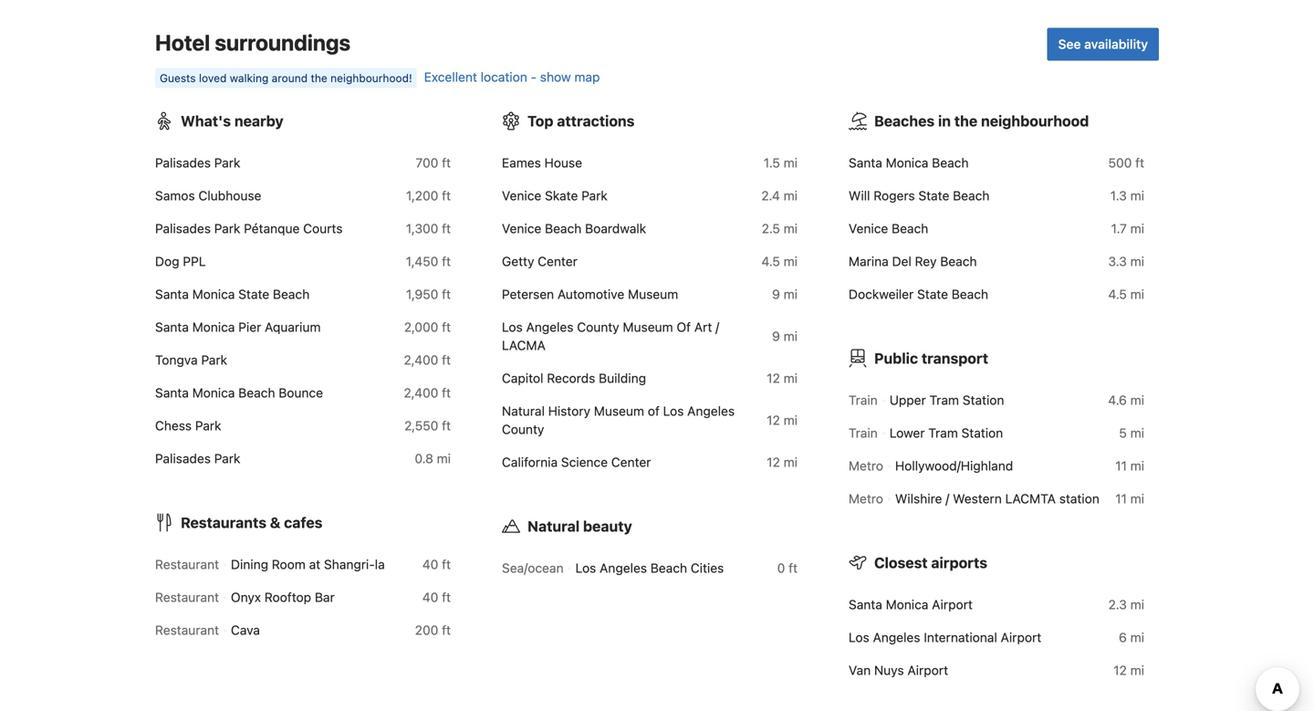 Task type: locate. For each thing, give the bounding box(es) containing it.
1 vertical spatial 2,400
[[404, 385, 439, 400]]

surroundings
[[215, 30, 351, 55]]

county inside natural history museum of los angeles county
[[502, 422, 545, 437]]

monica down "ppl"
[[192, 287, 235, 302]]

los for los angeles beach cities
[[576, 561, 596, 576]]

1 40 ft from the top
[[423, 557, 451, 572]]

2 11 mi from the top
[[1116, 491, 1145, 506]]

capitol records building
[[502, 371, 646, 386]]

monica down closest
[[886, 597, 929, 612]]

1 palisades park from the top
[[155, 155, 241, 170]]

1,200 ft
[[406, 188, 451, 203]]

0 horizontal spatial /
[[716, 320, 720, 335]]

0 vertical spatial 2,400
[[404, 353, 439, 368]]

angeles
[[526, 320, 574, 335], [688, 404, 735, 419], [600, 561, 647, 576], [873, 630, 921, 645]]

/ right art
[[716, 320, 720, 335]]

5 mi
[[1120, 426, 1145, 441]]

1 vertical spatial station
[[962, 426, 1004, 441]]

2,400 down the "2,000"
[[404, 353, 439, 368]]

dining room at shangri-la
[[231, 557, 385, 572]]

county
[[577, 320, 620, 335], [502, 422, 545, 437]]

0 vertical spatial 40 ft
[[423, 557, 451, 572]]

beach left cities
[[651, 561, 688, 576]]

0 vertical spatial restaurant
[[155, 557, 219, 572]]

2 2,400 ft from the top
[[404, 385, 451, 400]]

0 vertical spatial the
[[311, 72, 328, 85]]

history
[[548, 404, 591, 419]]

0 vertical spatial train
[[849, 393, 878, 408]]

state for monica
[[239, 287, 270, 302]]

palisades
[[155, 155, 211, 170], [155, 221, 211, 236], [155, 451, 211, 466]]

3 restaurant from the top
[[155, 623, 219, 638]]

9 mi down 2.5 mi
[[772, 287, 798, 302]]

9 right art
[[772, 329, 780, 344]]

1 2,400 from the top
[[404, 353, 439, 368]]

9
[[772, 287, 780, 302], [772, 329, 780, 344]]

0 horizontal spatial 4.5
[[762, 254, 780, 269]]

park right tongva
[[201, 353, 227, 368]]

0 vertical spatial 9
[[772, 287, 780, 302]]

ft for santa monica beach
[[1136, 155, 1145, 170]]

1 vertical spatial museum
[[623, 320, 673, 335]]

4.5 down 2.5
[[762, 254, 780, 269]]

museum for history
[[594, 404, 645, 419]]

1 vertical spatial the
[[955, 112, 978, 130]]

2 9 from the top
[[772, 329, 780, 344]]

train left upper
[[849, 393, 878, 408]]

natural up sea/ocean
[[528, 518, 580, 535]]

1 vertical spatial 11 mi
[[1116, 491, 1145, 506]]

0 horizontal spatial center
[[538, 254, 578, 269]]

1 vertical spatial 4.5
[[1109, 287, 1127, 302]]

4.5 mi for dockweiler state beach
[[1109, 287, 1145, 302]]

upper tram station
[[890, 393, 1005, 408]]

venice up 'getty'
[[502, 221, 542, 236]]

park right skate
[[582, 188, 608, 203]]

palisades park down chess park
[[155, 451, 241, 466]]

2.3
[[1109, 597, 1127, 612]]

attractions
[[557, 112, 635, 130]]

ft for santa monica pier aquarium
[[442, 320, 451, 335]]

ft for santa monica beach bounce
[[442, 385, 451, 400]]

2 11 from the top
[[1116, 491, 1127, 506]]

1 palisades from the top
[[155, 155, 211, 170]]

skate
[[545, 188, 578, 203]]

santa up chess
[[155, 385, 189, 400]]

3 palisades from the top
[[155, 451, 211, 466]]

palisades up samos
[[155, 155, 211, 170]]

restaurant for dining
[[155, 557, 219, 572]]

0 vertical spatial tram
[[930, 393, 960, 408]]

airport for santa monica airport
[[932, 597, 973, 612]]

angeles down beauty
[[600, 561, 647, 576]]

museum for automotive
[[628, 287, 679, 302]]

santa for santa monica state beach
[[155, 287, 189, 302]]

airport down 'los angeles international airport'
[[908, 663, 949, 678]]

mi for venice skate park
[[784, 188, 798, 203]]

1 vertical spatial /
[[946, 491, 950, 506]]

11 mi
[[1116, 458, 1145, 474], [1116, 491, 1145, 506]]

2,400 ft for santa monica beach bounce
[[404, 385, 451, 400]]

2,400 ft down 2,000 ft
[[404, 353, 451, 368]]

2,400 ft up 2,550 ft
[[404, 385, 451, 400]]

2 train from the top
[[849, 426, 878, 441]]

9 mi
[[772, 287, 798, 302], [772, 329, 798, 344]]

0 vertical spatial 2,400 ft
[[404, 353, 451, 368]]

0 horizontal spatial the
[[311, 72, 328, 85]]

9 mi for los angeles county museum of art / lacma
[[772, 329, 798, 344]]

top attractions
[[528, 112, 635, 130]]

eames house
[[502, 155, 583, 170]]

12 mi for capitol records building
[[767, 371, 798, 386]]

2,400 up 2,550 at the bottom of page
[[404, 385, 439, 400]]

angeles for los angeles beach cities
[[600, 561, 647, 576]]

1 vertical spatial palisades park
[[155, 451, 241, 466]]

1 vertical spatial palisades
[[155, 221, 211, 236]]

9 mi right art
[[772, 329, 798, 344]]

monica down tongva park
[[192, 385, 235, 400]]

beach down santa monica beach
[[953, 188, 990, 203]]

tram down upper tram station on the bottom of the page
[[929, 426, 958, 441]]

mi for los angeles county museum of art / lacma
[[784, 329, 798, 344]]

petersen automotive museum
[[502, 287, 679, 302]]

metro left 'wilshire'
[[849, 491, 884, 506]]

angeles up van nuys airport
[[873, 630, 921, 645]]

ft for chess park
[[442, 418, 451, 433]]

2,550 ft
[[404, 418, 451, 433]]

hollywood/highland
[[896, 458, 1014, 474]]

dog
[[155, 254, 179, 269]]

0 vertical spatial /
[[716, 320, 720, 335]]

train left lower
[[849, 426, 878, 441]]

clubhouse
[[199, 188, 262, 203]]

12
[[767, 371, 780, 386], [767, 413, 780, 428], [767, 455, 780, 470], [1114, 663, 1127, 678]]

palisades park for 0.8 mi
[[155, 451, 241, 466]]

1 40 from the top
[[423, 557, 439, 572]]

2,400
[[404, 353, 439, 368], [404, 385, 439, 400]]

mi for van nuys airport
[[1131, 663, 1145, 678]]

museum down building
[[594, 404, 645, 419]]

11 right station
[[1116, 491, 1127, 506]]

park down chess park
[[214, 451, 241, 466]]

park for 2,400 ft
[[201, 353, 227, 368]]

angeles for los angeles international airport
[[873, 630, 921, 645]]

1 vertical spatial restaurant
[[155, 590, 219, 605]]

ft right 200
[[442, 623, 451, 638]]

2 40 ft from the top
[[423, 590, 451, 605]]

/ right 'wilshire'
[[946, 491, 950, 506]]

ft down 2,000 ft
[[442, 353, 451, 368]]

lacma
[[502, 338, 546, 353]]

12 mi for van nuys airport
[[1114, 663, 1145, 678]]

0 horizontal spatial 4.5 mi
[[762, 254, 798, 269]]

2.4
[[762, 188, 780, 203]]

restaurant left onyx
[[155, 590, 219, 605]]

natural inside natural history museum of los angeles county
[[502, 404, 545, 419]]

what's
[[181, 112, 231, 130]]

upper
[[890, 393, 926, 408]]

200 ft
[[415, 623, 451, 638]]

venice up marina at the top right of the page
[[849, 221, 889, 236]]

county inside los angeles county museum of art / lacma
[[577, 320, 620, 335]]

1 train from the top
[[849, 393, 878, 408]]

2,400 ft for tongva park
[[404, 353, 451, 368]]

9 for los angeles county museum of art / lacma
[[772, 329, 780, 344]]

ft right 1,200
[[442, 188, 451, 203]]

1 vertical spatial natural
[[528, 518, 580, 535]]

1 9 mi from the top
[[772, 287, 798, 302]]

0 vertical spatial airport
[[932, 597, 973, 612]]

santa for santa monica beach
[[849, 155, 883, 170]]

monica left pier
[[192, 320, 235, 335]]

2 vertical spatial museum
[[594, 404, 645, 419]]

top
[[528, 112, 554, 130]]

2 vertical spatial airport
[[908, 663, 949, 678]]

natural for natural history museum of los angeles county
[[502, 404, 545, 419]]

dockweiler
[[849, 287, 914, 302]]

at
[[309, 557, 321, 572]]

11 mi right station
[[1116, 491, 1145, 506]]

venice down eames
[[502, 188, 542, 203]]

1 2,400 ft from the top
[[404, 353, 451, 368]]

santa up tongva
[[155, 320, 189, 335]]

ft right 0
[[789, 561, 798, 576]]

0 vertical spatial county
[[577, 320, 620, 335]]

11 mi down 5 mi
[[1116, 458, 1145, 474]]

11 down "5"
[[1116, 458, 1127, 474]]

0 vertical spatial 4.5 mi
[[762, 254, 798, 269]]

0 vertical spatial museum
[[628, 287, 679, 302]]

onyx
[[231, 590, 261, 605]]

12 mi
[[767, 371, 798, 386], [767, 413, 798, 428], [767, 455, 798, 470], [1114, 663, 1145, 678]]

natural
[[502, 404, 545, 419], [528, 518, 580, 535]]

11
[[1116, 458, 1127, 474], [1116, 491, 1127, 506]]

2 metro from the top
[[849, 491, 884, 506]]

1 vertical spatial county
[[502, 422, 545, 437]]

los up lacma
[[502, 320, 523, 335]]

santa
[[849, 155, 883, 170], [155, 287, 189, 302], [155, 320, 189, 335], [155, 385, 189, 400], [849, 597, 883, 612]]

9 down 2.5 mi
[[772, 287, 780, 302]]

0 vertical spatial 9 mi
[[772, 287, 798, 302]]

4.5 mi
[[762, 254, 798, 269], [1109, 287, 1145, 302]]

international
[[924, 630, 998, 645]]

santa down closest
[[849, 597, 883, 612]]

40 ft up 200 ft
[[423, 590, 451, 605]]

state
[[919, 188, 950, 203], [239, 287, 270, 302], [918, 287, 949, 302]]

1 vertical spatial 11
[[1116, 491, 1127, 506]]

0 vertical spatial 40
[[423, 557, 439, 572]]

12 mi for natural history museum of los angeles county
[[767, 413, 798, 428]]

0 vertical spatial 4.5
[[762, 254, 780, 269]]

natural down capitol
[[502, 404, 545, 419]]

santa up the will
[[849, 155, 883, 170]]

transport
[[922, 350, 989, 367]]

metro left hollywood/highland at the right
[[849, 458, 884, 474]]

2,400 ft
[[404, 353, 451, 368], [404, 385, 451, 400]]

public transport
[[875, 350, 989, 367]]

los for los angeles international airport
[[849, 630, 870, 645]]

1 vertical spatial 40
[[423, 590, 439, 605]]

county down automotive
[[577, 320, 620, 335]]

11 mi for wilshire / western lacmta station
[[1116, 491, 1145, 506]]

ft for santa monica state beach
[[442, 287, 451, 302]]

1 11 from the top
[[1116, 458, 1127, 474]]

1 horizontal spatial county
[[577, 320, 620, 335]]

2 9 mi from the top
[[772, 329, 798, 344]]

center down venice beach boardwalk
[[538, 254, 578, 269]]

40 ft right la
[[423, 557, 451, 572]]

1 vertical spatial 9
[[772, 329, 780, 344]]

1 11 mi from the top
[[1116, 458, 1145, 474]]

4.5 down 3.3
[[1109, 287, 1127, 302]]

the right in
[[955, 112, 978, 130]]

ft for dog ppl
[[442, 254, 451, 269]]

1 9 from the top
[[772, 287, 780, 302]]

monica up will rogers state beach
[[886, 155, 929, 170]]

park up clubhouse
[[214, 155, 241, 170]]

palisades park up samos clubhouse
[[155, 155, 241, 170]]

40 for dining room at shangri-la
[[423, 557, 439, 572]]

the right around
[[311, 72, 328, 85]]

santa monica beach bounce
[[155, 385, 323, 400]]

los inside los angeles county museum of art / lacma
[[502, 320, 523, 335]]

neighbourhood!
[[331, 72, 412, 85]]

museum up of
[[628, 287, 679, 302]]

palisades park for 700 ft
[[155, 155, 241, 170]]

1 restaurant from the top
[[155, 557, 219, 572]]

county up california at the left bottom of the page
[[502, 422, 545, 437]]

loved
[[199, 72, 227, 85]]

rooftop
[[265, 590, 311, 605]]

1.7 mi
[[1112, 221, 1145, 236]]

park
[[214, 155, 241, 170], [582, 188, 608, 203], [214, 221, 241, 236], [201, 353, 227, 368], [195, 418, 221, 433], [214, 451, 241, 466]]

natural history museum of los angeles county
[[502, 404, 735, 437]]

1 vertical spatial 40 ft
[[423, 590, 451, 605]]

ft right 2,550 at the bottom of page
[[442, 418, 451, 433]]

1 vertical spatial 9 mi
[[772, 329, 798, 344]]

los up "van" on the bottom right of the page
[[849, 630, 870, 645]]

1 horizontal spatial 4.5 mi
[[1109, 287, 1145, 302]]

1 horizontal spatial center
[[612, 455, 651, 470]]

mi for palisades park
[[437, 451, 451, 466]]

0 vertical spatial metro
[[849, 458, 884, 474]]

40 up 200 ft
[[423, 590, 439, 605]]

1 horizontal spatial the
[[955, 112, 978, 130]]

dog ppl
[[155, 254, 206, 269]]

0 horizontal spatial county
[[502, 422, 545, 437]]

station up hollywood/highland at the right
[[962, 426, 1004, 441]]

1 vertical spatial tram
[[929, 426, 958, 441]]

1 vertical spatial 4.5 mi
[[1109, 287, 1145, 302]]

what's nearby
[[181, 112, 284, 130]]

2 restaurant from the top
[[155, 590, 219, 605]]

angeles inside los angeles county museum of art / lacma
[[526, 320, 574, 335]]

0 vertical spatial 11 mi
[[1116, 458, 1145, 474]]

0 vertical spatial natural
[[502, 404, 545, 419]]

0 vertical spatial center
[[538, 254, 578, 269]]

state for rogers
[[919, 188, 950, 203]]

1 vertical spatial 2,400 ft
[[404, 385, 451, 400]]

los angeles beach cities
[[576, 561, 724, 576]]

availability
[[1085, 37, 1149, 52]]

station up lower tram station
[[963, 393, 1005, 408]]

venice
[[502, 188, 542, 203], [502, 221, 542, 236], [849, 221, 889, 236]]

restaurant down restaurants on the left
[[155, 557, 219, 572]]

restaurant left cava
[[155, 623, 219, 638]]

0 vertical spatial station
[[963, 393, 1005, 408]]

the
[[311, 72, 328, 85], [955, 112, 978, 130]]

monica for santa monica beach
[[886, 155, 929, 170]]

9 for petersen automotive museum
[[772, 287, 780, 302]]

40 for onyx rooftop bar
[[423, 590, 439, 605]]

state up pier
[[239, 287, 270, 302]]

mi
[[784, 155, 798, 170], [784, 188, 798, 203], [1131, 188, 1145, 203], [784, 221, 798, 236], [1131, 221, 1145, 236], [784, 254, 798, 269], [1131, 254, 1145, 269], [784, 287, 798, 302], [1131, 287, 1145, 302], [784, 329, 798, 344], [784, 371, 798, 386], [1131, 393, 1145, 408], [784, 413, 798, 428], [1131, 426, 1145, 441], [437, 451, 451, 466], [784, 455, 798, 470], [1131, 458, 1145, 474], [1131, 491, 1145, 506], [1131, 597, 1145, 612], [1131, 630, 1145, 645], [1131, 663, 1145, 678]]

1 horizontal spatial 4.5
[[1109, 287, 1127, 302]]

2 palisades park from the top
[[155, 451, 241, 466]]

capitol
[[502, 371, 544, 386]]

building
[[599, 371, 646, 386]]

courts
[[303, 221, 343, 236]]

santa for santa monica pier aquarium
[[155, 320, 189, 335]]

park for 700 ft
[[214, 155, 241, 170]]

ft up 2,550 ft
[[442, 385, 451, 400]]

2 40 from the top
[[423, 590, 439, 605]]

santa down dog
[[155, 287, 189, 302]]

monica for santa monica airport
[[886, 597, 929, 612]]

4.5 mi down 3.3 mi
[[1109, 287, 1145, 302]]

40 right la
[[423, 557, 439, 572]]

palisades up dog ppl
[[155, 221, 211, 236]]

9 mi for petersen automotive museum
[[772, 287, 798, 302]]

angeles right of at bottom
[[688, 404, 735, 419]]

0.8
[[415, 451, 434, 466]]

11 for wilshire / western lacmta station
[[1116, 491, 1127, 506]]

ft for palisades park
[[442, 155, 451, 170]]

bounce
[[279, 385, 323, 400]]

2.5 mi
[[762, 221, 798, 236]]

angeles up lacma
[[526, 320, 574, 335]]

1 metro from the top
[[849, 458, 884, 474]]

center down natural history museum of los angeles county
[[612, 455, 651, 470]]

los right of at bottom
[[663, 404, 684, 419]]

california science center
[[502, 455, 651, 470]]

palisades down chess park
[[155, 451, 211, 466]]

2 2,400 from the top
[[404, 385, 439, 400]]

0 vertical spatial palisades
[[155, 155, 211, 170]]

4.5
[[762, 254, 780, 269], [1109, 287, 1127, 302]]

los down the natural beauty
[[576, 561, 596, 576]]

2 vertical spatial palisades
[[155, 451, 211, 466]]

ft right the "2,000"
[[442, 320, 451, 335]]

ft right '1,950'
[[442, 287, 451, 302]]

state right rogers
[[919, 188, 950, 203]]

4.5 mi down 2.5 mi
[[762, 254, 798, 269]]

museum inside natural history museum of los angeles county
[[594, 404, 645, 419]]

ft right 1,450
[[442, 254, 451, 269]]

1 vertical spatial train
[[849, 426, 878, 441]]

angeles for los angeles county museum of art / lacma
[[526, 320, 574, 335]]

0 vertical spatial 11
[[1116, 458, 1127, 474]]

2 palisades from the top
[[155, 221, 211, 236]]

ppl
[[183, 254, 206, 269]]

chess
[[155, 418, 192, 433]]

airport
[[932, 597, 973, 612], [1001, 630, 1042, 645], [908, 663, 949, 678]]

1 vertical spatial center
[[612, 455, 651, 470]]

ft right 700
[[442, 155, 451, 170]]

metro for hollywood/highland
[[849, 458, 884, 474]]

lower
[[890, 426, 925, 441]]

tram for upper
[[930, 393, 960, 408]]

airport right international
[[1001, 630, 1042, 645]]

restaurant for onyx
[[155, 590, 219, 605]]

museum inside los angeles county museum of art / lacma
[[623, 320, 673, 335]]

mi for california science center
[[784, 455, 798, 470]]

ft right 1,300 at the top of page
[[442, 221, 451, 236]]

2 vertical spatial restaurant
[[155, 623, 219, 638]]

1 vertical spatial metro
[[849, 491, 884, 506]]

airport up 'los angeles international airport'
[[932, 597, 973, 612]]

will
[[849, 188, 871, 203]]

tram up lower tram station
[[930, 393, 960, 408]]

automotive
[[558, 287, 625, 302]]

0 vertical spatial palisades park
[[155, 155, 241, 170]]



Task type: describe. For each thing, give the bounding box(es) containing it.
mi for capitol records building
[[784, 371, 798, 386]]

venice for top
[[502, 221, 542, 236]]

12 for california science center
[[767, 455, 780, 470]]

la
[[375, 557, 385, 572]]

santa for santa monica beach bounce
[[155, 385, 189, 400]]

tongva park
[[155, 353, 227, 368]]

4.6
[[1109, 393, 1127, 408]]

mi for dockweiler state beach
[[1131, 287, 1145, 302]]

van
[[849, 663, 871, 678]]

bar
[[315, 590, 335, 605]]

mi for getty center
[[784, 254, 798, 269]]

0.8 mi
[[415, 451, 451, 466]]

onyx rooftop bar
[[231, 590, 335, 605]]

200
[[415, 623, 439, 638]]

angeles inside natural history museum of los angeles county
[[688, 404, 735, 419]]

mi for venice beach boardwalk
[[784, 221, 798, 236]]

mi for petersen automotive museum
[[784, 287, 798, 302]]

closest
[[875, 554, 928, 572]]

guests
[[160, 72, 196, 85]]

beach right the rey
[[941, 254, 977, 269]]

chess park
[[155, 418, 221, 433]]

12 mi for california science center
[[767, 455, 798, 470]]

park for 0.8 mi
[[214, 451, 241, 466]]

1.3 mi
[[1111, 188, 1145, 203]]

train for upper tram station
[[849, 393, 878, 408]]

station for lower tram station
[[962, 426, 1004, 441]]

train for lower tram station
[[849, 426, 878, 441]]

los inside natural history museum of los angeles county
[[663, 404, 684, 419]]

mi for los angeles international airport
[[1131, 630, 1145, 645]]

12 for natural history museum of los angeles county
[[767, 413, 780, 428]]

science
[[561, 455, 608, 470]]

4.5 mi for getty center
[[762, 254, 798, 269]]

2,400 for tongva park
[[404, 353, 439, 368]]

palisades for 1,300 ft
[[155, 221, 211, 236]]

santa monica airport
[[849, 597, 973, 612]]

samos clubhouse
[[155, 188, 262, 203]]

ft up 200 ft
[[442, 590, 451, 605]]

mi for santa monica airport
[[1131, 597, 1145, 612]]

1 horizontal spatial /
[[946, 491, 950, 506]]

excellent location - show map link
[[424, 70, 600, 85]]

state down the rey
[[918, 287, 949, 302]]

ft right la
[[442, 557, 451, 572]]

petersen
[[502, 287, 554, 302]]

/ inside los angeles county museum of art / lacma
[[716, 320, 720, 335]]

getty center
[[502, 254, 578, 269]]

santa monica beach
[[849, 155, 969, 170]]

mi for venice beach
[[1131, 221, 1145, 236]]

airports
[[932, 554, 988, 572]]

venice beach
[[849, 221, 929, 236]]

tram for lower
[[929, 426, 958, 441]]

station for upper tram station
[[963, 393, 1005, 408]]

monica for santa monica beach bounce
[[192, 385, 235, 400]]

hotel
[[155, 30, 210, 55]]

walking
[[230, 72, 269, 85]]

wilshire / western lacmta station
[[896, 491, 1100, 506]]

2.3 mi
[[1109, 597, 1145, 612]]

6 mi
[[1119, 630, 1145, 645]]

monica for santa monica pier aquarium
[[192, 320, 235, 335]]

will rogers state beach
[[849, 188, 990, 203]]

1,450
[[406, 254, 439, 269]]

beauty
[[583, 518, 632, 535]]

house
[[545, 155, 583, 170]]

closest airports
[[875, 554, 988, 572]]

records
[[547, 371, 596, 386]]

pétanque
[[244, 221, 300, 236]]

2,000
[[404, 320, 439, 335]]

-
[[531, 70, 537, 85]]

restaurants & cafes
[[181, 514, 323, 532]]

los angeles county museum of art / lacma
[[502, 320, 720, 353]]

tongva
[[155, 353, 198, 368]]

2,000 ft
[[404, 320, 451, 335]]

40 ft for dining room at shangri-la
[[423, 557, 451, 572]]

excellent
[[424, 70, 477, 85]]

beaches in the neighbourhood
[[875, 112, 1090, 130]]

in
[[939, 112, 951, 130]]

2.5
[[762, 221, 780, 236]]

mi for will rogers state beach
[[1131, 188, 1145, 203]]

park for 2,550 ft
[[195, 418, 221, 433]]

2,550
[[404, 418, 439, 433]]

1.5 mi
[[764, 155, 798, 170]]

rogers
[[874, 188, 915, 203]]

ft for samos clubhouse
[[442, 188, 451, 203]]

palisades park pétanque courts
[[155, 221, 343, 236]]

wilshire
[[896, 491, 943, 506]]

mi for marina del rey beach
[[1131, 254, 1145, 269]]

public
[[875, 350, 919, 367]]

cafes
[[284, 514, 323, 532]]

1,950
[[406, 287, 439, 302]]

los for los angeles county museum of art / lacma
[[502, 320, 523, 335]]

2,400 for santa monica beach bounce
[[404, 385, 439, 400]]

4.5 for getty center
[[762, 254, 780, 269]]

3.3
[[1109, 254, 1127, 269]]

venice for beaches
[[849, 221, 889, 236]]

ft for tongva park
[[442, 353, 451, 368]]

aquarium
[[265, 320, 321, 335]]

1.5
[[764, 155, 780, 170]]

11 for hollywood/highland
[[1116, 458, 1127, 474]]

park for 1,300 ft
[[214, 221, 241, 236]]

monica for santa monica state beach
[[192, 287, 235, 302]]

beach down in
[[932, 155, 969, 170]]

pier
[[239, 320, 261, 335]]

marina del rey beach
[[849, 254, 977, 269]]

palisades for 0.8 mi
[[155, 451, 211, 466]]

beaches
[[875, 112, 935, 130]]

beach left bounce
[[239, 385, 275, 400]]

hotel surroundings
[[155, 30, 351, 55]]

beach down skate
[[545, 221, 582, 236]]

1 vertical spatial airport
[[1001, 630, 1042, 645]]

beach up aquarium
[[273, 287, 310, 302]]

12 for van nuys airport
[[1114, 663, 1127, 678]]

sea/ocean
[[502, 561, 564, 576]]

airport for van nuys airport
[[908, 663, 949, 678]]

lower tram station
[[890, 426, 1004, 441]]

palisades for 700 ft
[[155, 155, 211, 170]]

mi for natural history museum of los angeles county
[[784, 413, 798, 428]]

santa for santa monica airport
[[849, 597, 883, 612]]

getty
[[502, 254, 535, 269]]

ft for palisades park pétanque courts
[[442, 221, 451, 236]]

samos
[[155, 188, 195, 203]]

12 for capitol records building
[[767, 371, 780, 386]]

mi for eames house
[[784, 155, 798, 170]]

santa monica state beach
[[155, 287, 310, 302]]

beach up the marina del rey beach
[[892, 221, 929, 236]]

dockweiler state beach
[[849, 287, 989, 302]]

beach up "transport"
[[952, 287, 989, 302]]

700 ft
[[416, 155, 451, 170]]

lacmta
[[1006, 491, 1056, 506]]

show
[[540, 70, 571, 85]]

0
[[778, 561, 786, 576]]

40 ft for onyx rooftop bar
[[423, 590, 451, 605]]

1.7
[[1112, 221, 1127, 236]]

1,450 ft
[[406, 254, 451, 269]]

1,300 ft
[[406, 221, 451, 236]]

metro for wilshire / western lacmta station
[[849, 491, 884, 506]]

shangri-
[[324, 557, 375, 572]]

around
[[272, 72, 308, 85]]

700
[[416, 155, 439, 170]]

see availability
[[1059, 37, 1149, 52]]

guests loved walking around the neighbourhood!
[[160, 72, 412, 85]]

venice beach boardwalk
[[502, 221, 647, 236]]

los angeles international airport
[[849, 630, 1042, 645]]

&
[[270, 514, 281, 532]]

11 mi for hollywood/highland
[[1116, 458, 1145, 474]]

4.5 for dockweiler state beach
[[1109, 287, 1127, 302]]

natural for natural beauty
[[528, 518, 580, 535]]



Task type: vqa. For each thing, say whether or not it's contained in the screenshot.


